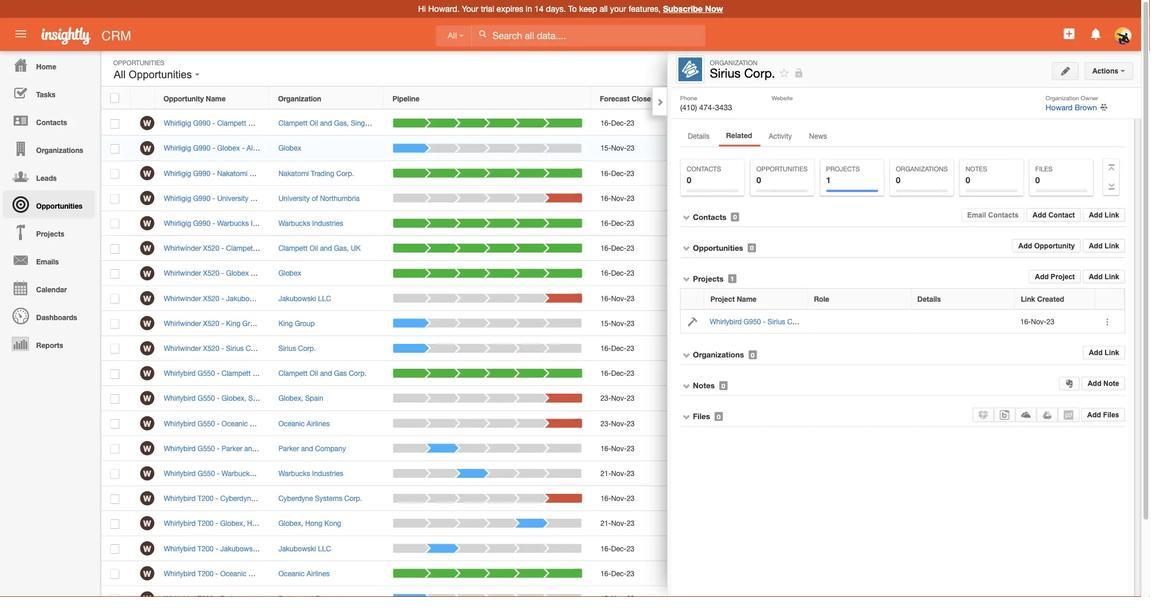 Task type: vqa. For each thing, say whether or not it's contained in the screenshot.


Task type: describe. For each thing, give the bounding box(es) containing it.
jakubowski up whirlybird t200 - oceanic airlines - mark sakda
[[220, 544, 258, 552]]

w for whirlybird t200 - globex, hong kong - terry thomas
[[143, 519, 151, 528]]

w link for whirlwinder x520 - sirius corp. - tina martin
[[140, 341, 154, 355]]

2 king from the left
[[279, 319, 293, 327]]

23 for whirligig g990 - nakatomi trading corp. - samantha wright
[[627, 169, 635, 177]]

whirlybird t200 - globex, hong kong - terry thomas
[[164, 519, 333, 527]]

follow image for lane
[[910, 543, 922, 555]]

1 university from the left
[[217, 194, 249, 202]]

2 column header from the left
[[930, 87, 960, 109]]

474-
[[700, 103, 715, 112]]

t200 for jakubowski
[[198, 544, 214, 552]]

sample_data link
[[980, 205, 1019, 218]]

3 add link button from the top
[[1084, 270, 1126, 283]]

w link for whirlybird g550 - warbucks industries - roger mills
[[140, 466, 154, 480]]

opportunity down all opportunities button
[[164, 94, 204, 103]]

howard for clampett oil and gas, uk
[[681, 244, 706, 252]]

whirlybird g550 - warbucks industries - roger mills link
[[164, 469, 335, 477]]

16 w row from the top
[[101, 486, 960, 511]]

oceanic down whirlybird g550 - globex, spain - katherine reyes
[[222, 419, 248, 427]]

0 horizontal spatial your
[[462, 4, 479, 14]]

howard for king group
[[681, 319, 706, 327]]

howard brown link for warbucks industries
[[681, 219, 728, 227]]

nov- for jakubowski llc
[[611, 294, 627, 302]]

mark for whirlybird t200 - oceanic airlines - mark sakda
[[278, 569, 294, 577]]

3 w row from the top
[[101, 161, 960, 186]]

sirius up responsible
[[710, 66, 741, 80]]

9 w row from the top
[[101, 311, 960, 336]]

usd $‎500,000.00 cell
[[786, 286, 901, 311]]

chevron down image for organizations
[[683, 351, 691, 359]]

23 for whirlwinder x520 - jakubowski llc - jason castillo
[[627, 294, 635, 302]]

no
[[980, 224, 989, 232]]

warren
[[349, 369, 371, 377]]

7 w row from the top
[[101, 261, 960, 286]]

notifications image
[[1089, 27, 1104, 41]]

1 cyberdyne from the left
[[220, 494, 255, 502]]

23 for whirlybird g550 - clampett oil and gas corp. - katherine warren
[[627, 369, 635, 377]]

subscribe now link
[[663, 4, 723, 14]]

16-dec-23 for clampett oil and gas, singapore
[[601, 119, 635, 127]]

whirlybird for whirlybird g550 - oceanic airlines - mark sakda
[[164, 419, 196, 427]]

add opportunity link
[[1013, 239, 1081, 253]]

w for whirligig g990 - warbucks industries - roger mills
[[143, 218, 151, 228]]

2 trading from the left
[[311, 169, 334, 177]]

howard brown for globex
[[681, 269, 728, 277]]

usd $‎180,000.00 for 15-nov-23
[[796, 144, 852, 152]]

jakubowski up the king group
[[279, 294, 316, 302]]

pipeline
[[393, 94, 420, 103]]

whirlybird g550 - parker and company - lisa parker
[[164, 444, 332, 452]]

jakubowski down terry
[[279, 544, 316, 552]]

llc right jason
[[318, 294, 331, 302]]

16- for whirlybird t200 - oceanic airlines - mark sakda
[[601, 569, 612, 577]]

16-dec-23 for clampett oil and gas corp.
[[601, 369, 635, 377]]

navigation containing home
[[0, 51, 95, 357]]

15- for usd $‎380,000.00
[[601, 319, 612, 327]]

link created
[[1021, 295, 1065, 303]]

whirlwinder x520 - king group - chris chen
[[164, 319, 305, 327]]

industries up nicholas
[[312, 219, 343, 227]]

12 follow image from the top
[[910, 593, 922, 597]]

23 for whirlybird t200 - jakubowski llc - barbara lane
[[627, 544, 635, 552]]

0 horizontal spatial organizations link
[[3, 135, 95, 162]]

follow image for whirlybird g550 - clampett oil and gas corp. - katherine warren
[[910, 368, 922, 379]]

roger for whirlybird g550 - warbucks industries - roger mills
[[293, 469, 313, 477]]

lang
[[349, 119, 365, 127]]

g550 for globex,
[[198, 394, 215, 402]]

1 horizontal spatial organization
[[710, 59, 758, 66]]

contact
[[1049, 211, 1075, 219]]

w link for whirlybird t200 - globex, hong kong - terry thomas
[[140, 516, 154, 530]]

21- for warbucks industries
[[601, 469, 612, 477]]

clampett down whirligig g990 - warbucks industries - roger mills
[[226, 244, 255, 252]]

$‎450,000.00
[[812, 169, 852, 177]]

globex, up "whirlybird t200 - jakubowski llc - barbara lane"
[[220, 519, 245, 527]]

3433
[[715, 103, 733, 112]]

0 inside the notes 0
[[966, 175, 971, 185]]

howard for oceanic airlines
[[681, 419, 706, 427]]

opportunity inside new opportunity "link"
[[1051, 64, 1092, 72]]

0 vertical spatial details
[[688, 132, 710, 140]]

link files from google drive to this image
[[1043, 410, 1053, 420]]

files for files
[[693, 412, 711, 421]]

23 for whirlwinder x520 - clampett oil and gas, uk - nicholas flores
[[627, 244, 635, 252]]

link files from microsoft onedrive to this image
[[1022, 410, 1031, 420]]

contacts 0
[[687, 165, 722, 185]]

contacts down "details" link
[[687, 165, 722, 173]]

globex, up barbara at the left bottom of page
[[279, 519, 303, 527]]

airlines down 'whirlybird t200 - jakubowski llc - barbara lane' link
[[249, 569, 272, 577]]

clampett oil and gas, uk link
[[279, 244, 361, 252]]

clampett down sirius corp. link in the bottom left of the page
[[279, 369, 308, 377]]

1 king from the left
[[226, 319, 241, 327]]

3 parker from the left
[[311, 444, 332, 452]]

w link for whirligig g990 - university of northumbria - paula oliver
[[140, 191, 154, 205]]

2 university from the left
[[279, 194, 310, 202]]

23-nov-23 for usd $‎190,000.00
[[601, 419, 635, 427]]

and up reyes
[[320, 369, 332, 377]]

14 w row from the top
[[101, 436, 960, 461]]

whirlwinder x520 - jakubowski llc - jason castillo
[[164, 294, 330, 302]]

opportunity inside 'add opportunity' link
[[1035, 242, 1075, 250]]

globex up jason
[[279, 269, 301, 277]]

contacts down "contacts 0"
[[693, 212, 727, 221]]

23 for whirlybird g550 - oceanic airlines - mark sakda
[[627, 419, 635, 427]]

martin for whirlybird g950 - sirius corp. - tina martin
[[828, 317, 848, 325]]

llc down thomas
[[318, 544, 331, 552]]

usd $‎300,000.00 for clampett oil and gas, singapore
[[796, 119, 852, 127]]

gas, up whirligig g990 - nakatomi trading corp. - samantha wright link
[[273, 119, 288, 127]]

1 horizontal spatial opportunities link
[[693, 243, 744, 253]]

new opportunity link
[[1027, 59, 1100, 77]]

1 parker from the left
[[222, 444, 242, 452]]

gas, left lang
[[334, 119, 349, 127]]

2 add link from the top
[[1089, 242, 1120, 250]]

1 inside projects 1
[[827, 175, 831, 185]]

gas, left nicholas
[[282, 244, 297, 252]]

leads
[[36, 174, 57, 182]]

16- for whirligig g990 - clampett oil and gas, singapore - aaron lang
[[601, 119, 612, 127]]

w link for whirlwinder x520 - clampett oil and gas, uk - nicholas flores
[[140, 241, 154, 255]]

2 northumbria from the left
[[320, 194, 360, 202]]

llc left jason
[[266, 294, 279, 302]]

11 w row from the top
[[101, 361, 960, 386]]

Search all data.... text field
[[472, 25, 706, 46]]

calendar link
[[3, 274, 95, 302]]

industries up whirlybird t200 - cyberdyne systems corp. - nicole gomez link
[[255, 469, 287, 477]]

2 nakatomi from the left
[[279, 169, 309, 177]]

industries up whirlwinder x520 - clampett oil and gas, uk - nicholas flores link
[[251, 219, 282, 227]]

16-nov-23 import link
[[968, 173, 1035, 181]]

cyberdyne systems corp.
[[279, 494, 362, 502]]

add note
[[1088, 379, 1120, 387]]

warbucks down lisa
[[279, 469, 310, 477]]

days.
[[546, 4, 566, 14]]

2 gas from the left
[[334, 369, 347, 377]]

1 company from the left
[[258, 444, 289, 452]]

calendar
[[36, 285, 67, 293]]

link inside row
[[1021, 295, 1036, 303]]

tags
[[991, 224, 1006, 232]]

follow image for mills
[[910, 468, 922, 480]]

(410)
[[681, 103, 697, 112]]

clampett left nicholas
[[279, 244, 308, 252]]

university of northumbria
[[279, 194, 360, 202]]

airlines down reyes
[[307, 419, 330, 427]]

created
[[1038, 295, 1065, 303]]

and down 'whirligig g990 - warbucks industries - roger mills' link
[[268, 244, 280, 252]]

oceanic airlines link for whirlybird t200 - oceanic airlines - mark sakda
[[279, 569, 330, 577]]

23- for usd $‎190,000.00
[[601, 419, 612, 427]]

1 trading from the left
[[250, 169, 273, 177]]

whirlybird for whirlybird t200 - cyberdyne systems corp. - nicole gomez
[[164, 494, 196, 502]]

1 group from the left
[[243, 319, 262, 327]]

usd $‎180,000.00 for 23-nov-23
[[796, 394, 852, 402]]

whirlwinder x520 - jakubowski llc - jason castillo link
[[164, 294, 336, 302]]

news
[[810, 132, 827, 140]]

16-dec-23 cell for globex
[[592, 261, 672, 286]]

emails
[[36, 257, 59, 266]]

2 hong from the left
[[305, 519, 323, 527]]

export
[[978, 141, 999, 149]]

g950
[[744, 317, 761, 325]]

details link
[[681, 128, 718, 146]]

change record owner image
[[1101, 102, 1108, 113]]

files for files 0
[[1036, 165, 1053, 173]]

0 vertical spatial opportunities link
[[3, 190, 95, 218]]

8 w row from the top
[[101, 286, 960, 311]]

usd for university of northumbria
[[796, 194, 810, 202]]

2 follow image from the top
[[910, 143, 922, 154]]

0 horizontal spatial katherine
[[273, 394, 304, 402]]

tags
[[1017, 188, 1034, 196]]

industries up the nicole
[[312, 469, 343, 477]]

all opportunities
[[114, 68, 195, 81]]

clampett left 'aaron'
[[279, 119, 308, 127]]

1 northumbria from the left
[[259, 194, 299, 202]]

howard for sirius corp.
[[681, 344, 706, 352]]

phone (410) 474-3433
[[681, 94, 733, 112]]

user
[[680, 94, 696, 103]]

whirlwinder for whirlwinder x520 - jakubowski llc - jason castillo
[[164, 294, 201, 302]]

whirlybird for whirlybird g550 - globex, spain - katherine reyes
[[164, 394, 196, 402]]

21-nov-23 for globex, hong kong
[[601, 519, 635, 527]]

export opportunities and notes
[[976, 141, 1080, 149]]

16- for whirlybird g550 - parker and company - lisa parker
[[601, 444, 612, 452]]

0 inside opportunities 0
[[757, 175, 762, 185]]

files link
[[693, 412, 711, 421]]

reports
[[36, 341, 63, 349]]

dec- for clampett oil and gas corp.
[[611, 369, 627, 377]]

1 singapore from the left
[[290, 119, 322, 127]]

howard brown for jakubowski llc
[[681, 294, 728, 302]]

3 add link from the top
[[1089, 272, 1120, 280]]

follow image for whirlwinder x520 - jakubowski llc - jason castillo
[[910, 293, 922, 304]]

oil down 'whirligig g990 - warbucks industries - roger mills' link
[[257, 244, 266, 252]]

1 spain from the left
[[248, 394, 267, 402]]

globex up the "whirligig g990 - nakatomi trading corp. - samantha wright"
[[217, 144, 240, 152]]

llc left barbara at the left bottom of page
[[260, 544, 273, 552]]

follow image for whirlybird t200 - cyberdyne systems corp. - nicole gomez
[[910, 493, 922, 505]]

export opportunities and notes link
[[968, 141, 1080, 149]]

notes link
[[693, 381, 715, 390]]

corp. inside row
[[788, 317, 806, 325]]

link files from dropbox to this image
[[979, 410, 989, 420]]

1 add link from the top
[[1089, 211, 1120, 219]]

15- for usd $‎180,000.00
[[601, 144, 612, 152]]

nakatomi trading corp.
[[279, 169, 354, 177]]

whirlybird g550 - clampett oil and gas corp. - katherine warren link
[[164, 369, 377, 377]]

opportunity down 16-nov-23 import link
[[968, 188, 1015, 196]]

clampett down whirlwinder x520 - sirius corp. - tina martin
[[222, 369, 251, 377]]

whirlybird t200 - cyberdyne systems corp. - nicole gomez
[[164, 494, 356, 502]]

howard brown for clampett oil and gas, singapore
[[681, 119, 728, 127]]

add note link
[[1082, 377, 1126, 390]]

all
[[600, 4, 608, 14]]

sakda for whirlybird t200 - oceanic airlines - mark sakda
[[296, 569, 317, 577]]

add files button
[[1082, 408, 1126, 422]]

thomas
[[307, 519, 333, 527]]

howard brown for king group
[[681, 319, 728, 327]]

notes for notes 0
[[966, 165, 988, 173]]

18 w row from the top
[[101, 536, 960, 561]]

1 kong from the left
[[266, 519, 283, 527]]

dec- for sirius corp.
[[611, 344, 627, 352]]

follow image for uk
[[910, 243, 922, 254]]

contacts down tasks
[[36, 118, 67, 126]]

related
[[727, 131, 753, 139]]

clampett oil and gas, singapore link
[[279, 119, 383, 127]]

2 singapore from the left
[[351, 119, 383, 127]]

globex down whirligig g990 - clampett oil and gas, singapore - aaron lang link
[[279, 144, 301, 152]]

and
[[1047, 141, 1059, 149]]

w link for whirlybird g550 - oceanic airlines - mark sakda
[[140, 416, 154, 430]]

16-dec-23 for sirius corp.
[[601, 344, 635, 352]]

add files
[[1088, 411, 1120, 419]]

w link for whirlybird g550 - clampett oil and gas corp. - katherine warren
[[140, 366, 154, 380]]

whirligig g990 - globex - albert lee globex
[[164, 144, 301, 152]]

whirligig g990 - warbucks industries - roger mills link
[[164, 219, 330, 227]]

1 horizontal spatial organizations link
[[693, 350, 744, 359]]

opportunities inside button
[[129, 68, 192, 81]]

usd $‎380,000.00
[[796, 319, 852, 327]]

warbucks down the whirlybird g550 - parker and company - lisa parker
[[222, 469, 253, 477]]

whirlybird for whirlybird t200 - oceanic airlines - mark sakda
[[164, 569, 196, 577]]

no tags link
[[980, 224, 1006, 232]]

and down 'globex, spain' at the bottom left
[[301, 444, 313, 452]]

row containing whirlybird g950 - sirius corp. - tina martin
[[681, 310, 1125, 333]]

white image
[[479, 30, 487, 38]]

samantha
[[300, 169, 332, 177]]

and up whirlybird g550 - warbucks industries - roger mills link
[[244, 444, 256, 452]]

actions button
[[1085, 62, 1134, 80]]

no tags
[[980, 224, 1006, 232]]

usd $‎110,000.00
[[796, 194, 852, 202]]

and left lang
[[320, 119, 332, 127]]

opportunities up imports
[[1001, 141, 1045, 149]]

w for whirlybird t200 - oceanic airlines - mark sakda
[[143, 569, 151, 578]]

whirlybird t200 - oceanic airlines - mark sakda link
[[164, 569, 323, 577]]

howard brown link for university of northumbria
[[681, 194, 728, 202]]

globex, left reyes
[[279, 394, 303, 402]]

12 w row from the top
[[101, 386, 960, 411]]

2 kong from the left
[[325, 519, 341, 527]]

2 company from the left
[[315, 444, 346, 452]]

16-dec-23 for clampett oil and gas, uk
[[601, 244, 635, 252]]

follow image for whirligig g990 - warbucks industries - roger mills
[[910, 218, 922, 229]]

emails link
[[3, 246, 95, 274]]

1 gas from the left
[[277, 369, 290, 377]]

2 horizontal spatial projects
[[827, 165, 860, 173]]

king group
[[279, 319, 315, 327]]

2 horizontal spatial organization
[[1046, 94, 1080, 101]]

website
[[772, 94, 793, 101]]

reyes
[[306, 394, 325, 402]]

19 w row from the top
[[101, 561, 960, 586]]

2 cyberdyne from the left
[[279, 494, 313, 502]]

wright
[[334, 169, 355, 177]]

whirlybird for whirlybird g950 - sirius corp. - tina martin
[[710, 317, 742, 325]]

usd $‎450,000.00 cell
[[786, 161, 901, 186]]

contacts inside button
[[989, 211, 1019, 219]]

x520 for sirius
[[203, 344, 219, 352]]

2 group from the left
[[295, 319, 315, 327]]

23 for whirligig g990 - clampett oil and gas, singapore - aaron lang
[[627, 119, 635, 127]]

23 for whirligig g990 - university of northumbria - paula oliver
[[627, 194, 635, 202]]

2 uk from the left
[[351, 244, 361, 252]]

16-nov-23 import
[[976, 173, 1035, 181]]

chevron down image for files
[[683, 413, 691, 421]]

mills for whirlybird g550 - warbucks industries - roger mills
[[314, 469, 329, 477]]

opportunities down activity link
[[757, 165, 808, 173]]

$‎380,000.00
[[812, 319, 852, 327]]

23 for whirlybird t200 - globex, hong kong - terry thomas
[[627, 519, 635, 527]]

1 column header from the left
[[901, 87, 930, 109]]

t200 for globex,
[[198, 519, 214, 527]]

airlines up 'whirlybird g550 - parker and company - lisa parker' link
[[250, 419, 273, 427]]

1 hong from the left
[[247, 519, 264, 527]]

add contact
[[1033, 211, 1075, 219]]

howard brown link for jakubowski llc
[[681, 294, 728, 302]]

flores
[[345, 244, 364, 252]]

2 systems from the left
[[315, 494, 343, 502]]

6 follow image from the top
[[910, 268, 922, 279]]

0 vertical spatial project
[[1051, 272, 1075, 280]]

import
[[1015, 173, 1035, 181]]

howard brown link for globex, spain
[[681, 394, 728, 402]]

10 w row from the top
[[101, 336, 960, 361]]

13 w row from the top
[[101, 411, 960, 436]]

dec- for warbucks industries
[[611, 219, 627, 227]]

23 for whirlwinder x520 - king group - chris chen
[[627, 319, 635, 327]]

0 vertical spatial katherine
[[317, 369, 347, 377]]

2 parker from the left
[[279, 444, 299, 452]]

whirlybird t200 - jakubowski llc - barbara lane
[[164, 544, 323, 552]]

w for whirlybird g550 - warbucks industries - roger mills
[[143, 469, 151, 478]]

row group containing w
[[101, 111, 960, 597]]

$‎110,000.00
[[812, 194, 852, 202]]

row containing opportunity name
[[101, 87, 960, 109]]

1 horizontal spatial sirius corp.
[[710, 66, 776, 80]]

clampett up whirligig g990 - globex - albert lee globex at the left top of the page
[[217, 119, 246, 127]]

gas, down oliver
[[334, 244, 349, 252]]

all link
[[436, 25, 472, 46]]

0 horizontal spatial organization
[[278, 94, 321, 103]]

evernote image
[[1066, 379, 1074, 388]]

university of northumbria link
[[279, 194, 360, 202]]

17 w row from the top
[[101, 511, 960, 536]]

0 horizontal spatial organizations
[[36, 146, 83, 154]]

1 add link button from the top
[[1084, 208, 1126, 222]]

close
[[632, 94, 651, 103]]

opportunities 0
[[757, 165, 808, 185]]

16- for whirlwinder x520 - sirius corp. - tina martin
[[601, 344, 612, 352]]

details inside row
[[918, 295, 941, 303]]

airlines down lane
[[307, 569, 330, 577]]

home link
[[3, 51, 95, 79]]

jason
[[286, 294, 305, 302]]



Task type: locate. For each thing, give the bounding box(es) containing it.
files 0
[[1036, 165, 1053, 185]]

name up g950
[[737, 295, 757, 303]]

1 up project name
[[731, 275, 734, 282]]

0 horizontal spatial gas
[[277, 369, 290, 377]]

1 horizontal spatial of
[[312, 194, 318, 202]]

g990 for nakatomi
[[193, 169, 211, 177]]

nakatomi trading corp. link
[[279, 169, 354, 177]]

2 horizontal spatial files
[[1104, 411, 1120, 419]]

organizations left the notes 0
[[896, 165, 948, 173]]

21-nov-23 cell for warbucks industries
[[592, 461, 672, 486]]

files down note
[[1104, 411, 1120, 419]]

nov-
[[611, 144, 627, 152], [989, 173, 1005, 181], [611, 194, 627, 202], [611, 294, 627, 302], [1032, 317, 1047, 325], [611, 319, 627, 327], [611, 394, 627, 402], [611, 419, 627, 427], [611, 444, 627, 452], [611, 469, 627, 477], [611, 494, 627, 502], [611, 519, 627, 527]]

0 vertical spatial contacts link
[[3, 107, 95, 135]]

usd $‎300,000.00 cell up usd $‎450,000.00 cell at the right of the page
[[786, 111, 901, 136]]

group up sirius corp. link in the bottom left of the page
[[295, 319, 315, 327]]

0 vertical spatial sakda
[[298, 419, 318, 427]]

x520 up whirlwinder x520 - globex - albert lee
[[203, 244, 219, 252]]

2 x520 from the top
[[203, 269, 219, 277]]

oil up whirligig g990 - globex - albert lee globex at the left top of the page
[[248, 119, 257, 127]]

projects
[[827, 165, 860, 173], [36, 229, 64, 238], [693, 274, 724, 283]]

oceanic airlines for whirlybird t200 - oceanic airlines - mark sakda
[[279, 569, 330, 577]]

whirligig for whirligig g990 - nakatomi trading corp. - samantha wright
[[164, 169, 191, 177]]

show sidebar image
[[999, 64, 1007, 72]]

4 t200 from the top
[[198, 569, 214, 577]]

0 vertical spatial usd $‎180,000.00
[[796, 144, 852, 152]]

chevron down image
[[683, 244, 691, 252], [683, 382, 691, 390]]

oceanic airlines link for whirlybird g550 - oceanic airlines - mark sakda
[[279, 419, 330, 427]]

5 dec- from the top
[[611, 269, 627, 277]]

7 dec- from the top
[[611, 369, 627, 377]]

0 vertical spatial usd $‎300,000.00
[[796, 119, 852, 127]]

18 w from the top
[[143, 544, 151, 553]]

gomez
[[333, 494, 356, 502]]

tina
[[812, 317, 826, 325], [270, 344, 284, 352]]

organizations link up notes link
[[693, 350, 744, 359]]

1 vertical spatial oceanic airlines
[[279, 569, 330, 577]]

1 of from the left
[[251, 194, 257, 202]]

company
[[258, 444, 289, 452], [315, 444, 346, 452]]

roger for whirligig g990 - warbucks industries - roger mills
[[289, 219, 308, 227]]

1 horizontal spatial contacts link
[[693, 212, 727, 222]]

dec- for jakubowski llc
[[611, 544, 627, 552]]

0 vertical spatial organizations
[[36, 146, 83, 154]]

whirligig g990 - globex - albert lee link
[[164, 144, 285, 152]]

1 vertical spatial 1
[[731, 275, 734, 282]]

oceanic airlines link down lane
[[279, 569, 330, 577]]

oceanic down 'globex, spain' at the bottom left
[[279, 419, 305, 427]]

organization up clampett oil and gas, singapore link at the left top
[[278, 94, 321, 103]]

10 follow image from the top
[[910, 518, 922, 530]]

all inside 'link'
[[448, 31, 457, 40]]

16-nov-23 cell for northumbria
[[592, 186, 672, 211]]

1 23- from the top
[[601, 394, 612, 402]]

northumbria down whirligig g990 - nakatomi trading corp. - samantha wright link
[[259, 194, 299, 202]]

12 w from the top
[[143, 394, 151, 403]]

13 w from the top
[[143, 419, 151, 428]]

2 of from the left
[[312, 194, 318, 202]]

5 whirligig from the top
[[164, 219, 191, 227]]

navigation
[[0, 51, 95, 357]]

howard for nakatomi trading corp.
[[681, 169, 706, 177]]

w for whirligig g990 - nakatomi trading corp. - samantha wright
[[143, 168, 151, 178]]

group
[[243, 319, 262, 327], [295, 319, 315, 327]]

related link
[[719, 128, 760, 145]]

dec-
[[611, 119, 627, 127], [611, 169, 627, 177], [611, 219, 627, 227], [611, 244, 627, 252], [611, 269, 627, 277], [611, 344, 627, 352], [611, 369, 627, 377], [611, 544, 627, 552], [611, 569, 627, 577]]

chris
[[269, 319, 286, 327]]

21-nov-23 cell
[[592, 461, 672, 486], [592, 511, 672, 536]]

record permissions image
[[794, 66, 805, 80]]

2 spain from the left
[[305, 394, 324, 402]]

usd $‎380,000.00 cell
[[786, 311, 901, 336]]

19 w link from the top
[[140, 566, 154, 580]]

imports
[[1018, 156, 1048, 164]]

1 15- from the top
[[601, 144, 612, 152]]

1 systems from the left
[[257, 494, 284, 502]]

w link for whirligig g990 - nakatomi trading corp. - samantha wright
[[140, 166, 154, 180]]

oil up reyes
[[310, 369, 318, 377]]

howard for warbucks industries
[[681, 219, 706, 227]]

2 horizontal spatial parker
[[311, 444, 332, 452]]

follow image for whirlybird g550 - globex, spain - katherine reyes
[[910, 393, 922, 404]]

0 horizontal spatial trading
[[250, 169, 273, 177]]

g550 for warbucks
[[198, 469, 215, 477]]

howard brown link for clampett oil and gas, singapore
[[681, 119, 728, 127]]

whirlybird inside row
[[710, 317, 742, 325]]

1 uk from the left
[[299, 244, 308, 252]]

1 vertical spatial 23-
[[601, 419, 612, 427]]

usd $‎110,000.00 cell
[[786, 186, 901, 211]]

1 vertical spatial oceanic airlines link
[[279, 569, 330, 577]]

jakubowski llc link up the king group
[[279, 294, 331, 302]]

2 whirlwinder from the top
[[164, 269, 201, 277]]

trading up the university of northumbria
[[311, 169, 334, 177]]

whirligig for whirligig g990 - warbucks industries - roger mills
[[164, 219, 191, 227]]

whirligig g990 - nakatomi trading corp. - samantha wright link
[[164, 169, 361, 177]]

files down imports
[[1036, 165, 1053, 173]]

1 horizontal spatial projects link
[[693, 274, 724, 283]]

project
[[1051, 272, 1075, 280], [711, 295, 735, 303]]

1 horizontal spatial files
[[1036, 165, 1053, 173]]

leads link
[[3, 162, 95, 190]]

your
[[610, 4, 627, 14]]

jakubowski llc
[[279, 294, 331, 302], [279, 544, 331, 552]]

martin down 'usd $‎500,000.00' cell
[[828, 317, 848, 325]]

whirlwinder x520 - clampett oil and gas, uk - nicholas flores link
[[164, 244, 370, 252]]

organizations 0
[[896, 165, 948, 185]]

w for whirlybird g550 - oceanic airlines - mark sakda
[[143, 419, 151, 428]]

14 w link from the top
[[140, 441, 154, 455]]

chevron right image
[[656, 98, 665, 106]]

parker
[[222, 444, 242, 452], [279, 444, 299, 452], [311, 444, 332, 452]]

2 add link button from the top
[[1084, 239, 1126, 253]]

your left trial
[[462, 4, 479, 14]]

lee for whirligig g990 - globex - albert lee globex
[[268, 144, 279, 152]]

clampett oil and gas, uk
[[279, 244, 361, 252]]

16-dec-23 cell for warbucks industries
[[592, 211, 672, 236]]

gas
[[277, 369, 290, 377], [334, 369, 347, 377]]

2 21- from the top
[[601, 519, 612, 527]]

tasks
[[36, 90, 56, 98]]

17 w from the top
[[143, 519, 151, 528]]

1 vertical spatial your
[[968, 156, 987, 164]]

0 vertical spatial notes
[[1061, 141, 1080, 149]]

airlines
[[250, 419, 273, 427], [307, 419, 330, 427], [249, 569, 272, 577], [307, 569, 330, 577]]

globex
[[217, 144, 240, 152], [279, 144, 301, 152], [226, 269, 249, 277], [279, 269, 301, 277]]

1 vertical spatial name
[[737, 295, 757, 303]]

user responsible
[[680, 94, 740, 103]]

globex up whirlwinder x520 - jakubowski llc - jason castillo
[[226, 269, 249, 277]]

oceanic airlines for whirlybird g550 - oceanic airlines - mark sakda
[[279, 419, 330, 427]]

hi
[[418, 4, 426, 14]]

11 follow image from the top
[[910, 543, 922, 555]]

1 vertical spatial project
[[711, 295, 735, 303]]

15-nov-23
[[601, 144, 635, 152], [601, 319, 635, 327]]

2 chevron down image from the top
[[683, 382, 691, 390]]

1 whirlwinder from the top
[[164, 244, 201, 252]]

oceanic airlines link
[[279, 419, 330, 427], [279, 569, 330, 577]]

1 warbucks industries from the top
[[279, 219, 343, 227]]

warbucks down paula
[[279, 219, 310, 227]]

your recent imports
[[968, 156, 1048, 164]]

15-nov-23 cell for usd $‎380,000.00
[[592, 311, 672, 336]]

2 warbucks industries link from the top
[[279, 469, 343, 477]]

0 horizontal spatial notes
[[693, 381, 715, 390]]

1 horizontal spatial spain
[[305, 394, 324, 402]]

1 23-nov-23 cell from the top
[[592, 386, 672, 411]]

8 dec- from the top
[[611, 544, 627, 552]]

23- for usd $‎180,000.00
[[601, 394, 612, 402]]

1 vertical spatial organizations
[[896, 165, 948, 173]]

2 warbucks industries from the top
[[279, 469, 343, 477]]

t200 up whirlybird t200 - oceanic airlines - mark sakda
[[198, 544, 214, 552]]

2 $‎180,000.00 from the top
[[812, 394, 852, 402]]

5 g550 from the top
[[198, 469, 215, 477]]

9 w from the top
[[143, 318, 151, 328]]

globex,
[[222, 394, 247, 402], [279, 394, 303, 402], [220, 519, 245, 527], [279, 519, 303, 527]]

jakubowski llc up the king group
[[279, 294, 331, 302]]

1 horizontal spatial king
[[279, 319, 293, 327]]

6 w row from the top
[[101, 236, 960, 261]]

name for opportunity name
[[206, 94, 226, 103]]

16-nov-23 for northumbria
[[601, 194, 635, 202]]

1 horizontal spatial northumbria
[[320, 194, 360, 202]]

0 inside "contacts 0"
[[687, 175, 692, 185]]

2 23- from the top
[[601, 419, 612, 427]]

1 vertical spatial 15-nov-23 cell
[[592, 311, 672, 336]]

jakubowski
[[226, 294, 264, 302], [279, 294, 316, 302], [220, 544, 258, 552], [279, 544, 316, 552]]

9 16-dec-23 cell from the top
[[592, 561, 672, 586]]

katherine left reyes
[[273, 394, 304, 402]]

2 usd $‎180,000.00 cell from the top
[[786, 386, 901, 411]]

1 globex link from the top
[[279, 144, 301, 152]]

15-nov-23 cell for usd $‎180,000.00
[[592, 136, 672, 161]]

$‎300,000.00
[[812, 119, 852, 127], [812, 219, 852, 227]]

nov- for warbucks industries
[[611, 469, 627, 477]]

16-nov-23 cell
[[592, 186, 672, 211], [592, 286, 672, 311], [1016, 310, 1096, 333], [592, 436, 672, 461], [592, 486, 672, 511]]

1 vertical spatial albert
[[256, 269, 275, 277]]

1 23-nov-23 from the top
[[601, 394, 635, 402]]

1 horizontal spatial company
[[315, 444, 346, 452]]

usd $‎300,000.00 for warbucks industries
[[796, 219, 852, 227]]

brown for king group
[[708, 319, 728, 327]]

1 vertical spatial tina
[[270, 344, 284, 352]]

2 vertical spatial organizations
[[693, 350, 744, 359]]

row containing project name
[[681, 289, 1125, 310]]

sirius corp. link
[[279, 344, 316, 352]]

0 horizontal spatial 1
[[731, 275, 734, 282]]

1 vertical spatial organizations link
[[693, 350, 744, 359]]

1 vertical spatial chevron down image
[[683, 382, 691, 390]]

0 vertical spatial oceanic airlines
[[279, 419, 330, 427]]

0 vertical spatial 15-nov-23
[[601, 144, 635, 152]]

whirlwinder
[[164, 244, 201, 252], [164, 269, 201, 277], [164, 294, 201, 302], [164, 319, 201, 327], [164, 344, 201, 352]]

roger down paula
[[289, 219, 308, 227]]

projects link up project name
[[693, 274, 724, 283]]

whirlybird for whirlybird t200 - jakubowski llc - barbara lane
[[164, 544, 196, 552]]

w for whirlybird g550 - parker and company - lisa parker
[[143, 444, 151, 453]]

15 w link from the top
[[140, 466, 154, 480]]

opportunities
[[113, 59, 164, 66], [129, 68, 192, 81], [1001, 141, 1045, 149], [757, 165, 808, 173], [36, 202, 83, 210], [693, 243, 744, 252]]

4 x520 from the top
[[203, 319, 219, 327]]

0 vertical spatial 21-nov-23
[[601, 469, 635, 477]]

files
[[1036, 165, 1053, 173], [1104, 411, 1120, 419], [693, 412, 711, 421]]

forecast close date
[[600, 94, 669, 103]]

warbucks industries link
[[279, 219, 343, 227], [279, 469, 343, 477]]

2 w link from the top
[[140, 141, 154, 155]]

opportunities up opportunity name
[[129, 68, 192, 81]]

gas left warren
[[334, 369, 347, 377]]

brown for globex, spain
[[708, 394, 728, 402]]

5 w row from the top
[[101, 211, 960, 236]]

warbucks down whirligig g990 - university of northumbria - paula oliver
[[217, 219, 249, 227]]

1 chevron down image from the top
[[683, 213, 691, 221]]

whirligig for whirligig g990 - clampett oil and gas, singapore - aaron lang
[[164, 119, 191, 127]]

0 horizontal spatial cyberdyne
[[220, 494, 255, 502]]

usd $‎450,000.00
[[796, 169, 852, 177]]

w link for whirlybird t200 - oceanic airlines - mark sakda
[[140, 566, 154, 580]]

0 vertical spatial projects link
[[3, 218, 95, 246]]

w row
[[101, 111, 960, 136], [101, 136, 960, 161], [101, 161, 960, 186], [101, 186, 960, 211], [101, 211, 960, 236], [101, 236, 960, 261], [101, 261, 960, 286], [101, 286, 960, 311], [101, 311, 960, 336], [101, 336, 960, 361], [101, 361, 960, 386], [101, 386, 960, 411], [101, 411, 960, 436], [101, 436, 960, 461], [101, 461, 960, 486], [101, 486, 960, 511], [101, 511, 960, 536], [101, 536, 960, 561], [101, 561, 960, 586]]

1 15-nov-23 cell from the top
[[592, 136, 672, 161]]

usd inside cell
[[796, 294, 810, 302]]

follow image
[[910, 118, 922, 129], [910, 143, 922, 154], [910, 168, 922, 179], [910, 193, 922, 204], [910, 243, 922, 254], [910, 268, 922, 279], [910, 343, 922, 354], [910, 443, 922, 455], [910, 468, 922, 480], [910, 518, 922, 530], [910, 543, 922, 555], [910, 593, 922, 597]]

oceanic down "whirlybird t200 - jakubowski llc - barbara lane"
[[220, 569, 247, 577]]

1 jakubowski llc link from the top
[[279, 294, 331, 302]]

0 horizontal spatial all
[[114, 68, 126, 81]]

files inside "button"
[[1104, 411, 1120, 419]]

16 w from the top
[[143, 494, 151, 503]]

14 w from the top
[[143, 444, 151, 453]]

howard for globex, spain
[[681, 394, 706, 402]]

date
[[653, 94, 669, 103]]

hong up lane
[[305, 519, 323, 527]]

mills
[[310, 219, 325, 227], [314, 469, 329, 477]]

nov- for university of northumbria
[[611, 194, 627, 202]]

4 chevron down image from the top
[[683, 413, 691, 421]]

t200 for cyberdyne
[[198, 494, 214, 502]]

globex, up whirlybird g550 - oceanic airlines - mark sakda
[[222, 394, 247, 402]]

0 inside files 0
[[1036, 175, 1041, 185]]

16-dec-23 cell
[[592, 111, 672, 136], [592, 161, 672, 186], [592, 211, 672, 236], [592, 236, 672, 261], [592, 261, 672, 286], [592, 336, 672, 361], [592, 361, 672, 386], [592, 536, 672, 561], [592, 561, 672, 586]]

1 horizontal spatial notes
[[966, 165, 988, 173]]

4 usd from the top
[[796, 194, 810, 202]]

16-nov-23 cell for corp.
[[592, 486, 672, 511]]

row
[[101, 87, 960, 109], [681, 289, 1125, 310], [681, 310, 1125, 333], [101, 586, 960, 597]]

follow image for paula
[[910, 193, 922, 204]]

2 23-nov-23 cell from the top
[[592, 411, 672, 436]]

0 horizontal spatial university
[[217, 194, 249, 202]]

6 16-dec-23 from the top
[[601, 344, 635, 352]]

1 nakatomi from the left
[[217, 169, 248, 177]]

kong down 'gomez'
[[325, 519, 341, 527]]

castillo
[[307, 294, 330, 302]]

1 horizontal spatial 1
[[827, 175, 831, 185]]

13 w link from the top
[[140, 416, 154, 430]]

0 horizontal spatial systems
[[257, 494, 284, 502]]

1 vertical spatial warbucks industries
[[279, 469, 343, 477]]

role
[[814, 295, 830, 303]]

lisa
[[296, 444, 309, 452]]

2 21-nov-23 cell from the top
[[592, 511, 672, 536]]

g550 down whirlybird g550 - globex, spain - katherine reyes
[[198, 419, 215, 427]]

sirius down chen at bottom left
[[279, 344, 296, 352]]

w link for whirlybird t200 - jakubowski llc - barbara lane
[[140, 541, 154, 555]]

notes 0
[[966, 165, 988, 185]]

usd for oceanic airlines
[[796, 419, 810, 427]]

usd down "news"
[[796, 144, 810, 152]]

1 horizontal spatial organizations
[[693, 350, 744, 359]]

1 w row from the top
[[101, 111, 960, 136]]

nakatomi up paula
[[279, 169, 309, 177]]

howard brown link for nakatomi trading corp.
[[681, 169, 728, 177]]

0 vertical spatial all
[[448, 31, 457, 40]]

sirius right g950
[[768, 317, 786, 325]]

notes up the files link
[[693, 381, 715, 390]]

0 vertical spatial tina
[[812, 317, 826, 325]]

opportunities down leads
[[36, 202, 83, 210]]

clampett oil and gas corp. link
[[279, 369, 367, 377]]

chevron down image for opportunities
[[683, 244, 691, 252]]

$‎190,000.00
[[812, 419, 852, 427]]

usd up usd $‎190,000.00
[[796, 394, 810, 402]]

reports link
[[3, 330, 95, 357]]

1 vertical spatial sirius corp.
[[279, 344, 316, 352]]

usd for jakubowski llc
[[796, 294, 810, 302]]

2 15-nov-23 cell from the top
[[592, 311, 672, 336]]

0 horizontal spatial contacts link
[[3, 107, 95, 135]]

0 vertical spatial globex link
[[279, 144, 301, 152]]

opportunity tags
[[968, 188, 1034, 196]]

kong
[[266, 519, 283, 527], [325, 519, 341, 527]]

usd $‎300,000.00 cell
[[786, 111, 901, 136], [786, 211, 901, 236]]

0 horizontal spatial project
[[711, 295, 735, 303]]

1 horizontal spatial nakatomi
[[279, 169, 309, 177]]

features,
[[629, 4, 661, 14]]

16- for whirlwinder x520 - globex - albert lee
[[601, 269, 612, 277]]

uk
[[299, 244, 308, 252], [351, 244, 361, 252]]

1 jakubowski llc from the top
[[279, 294, 331, 302]]

link for 2nd add link button from the top of the page
[[1105, 242, 1120, 250]]

all inside button
[[114, 68, 126, 81]]

4 add link button from the top
[[1084, 346, 1126, 359]]

mills up the nicole
[[314, 469, 329, 477]]

5 w link from the top
[[140, 216, 154, 230]]

3 w link from the top
[[140, 166, 154, 180]]

Search this list... text field
[[756, 59, 890, 77]]

usd inside "cell"
[[796, 419, 810, 427]]

whirlybird for whirlybird t200 - globex, hong kong - terry thomas
[[164, 519, 196, 527]]

link files from box to this image
[[1000, 410, 1010, 420]]

0 vertical spatial usd $‎180,000.00 cell
[[786, 136, 901, 161]]

whirlwinder x520 - sirius corp. - tina martin link
[[164, 344, 312, 352]]

x520 down whirlwinder x520 - king group - chris chen
[[203, 344, 219, 352]]

sample_data
[[982, 208, 1016, 215]]

sirius down whirlwinder x520 - king group - chris chen
[[226, 344, 244, 352]]

2 horizontal spatial notes
[[1061, 141, 1080, 149]]

3 16-dec-23 cell from the top
[[592, 211, 672, 236]]

oceanic down barbara at the left bottom of page
[[279, 569, 305, 577]]

terry
[[290, 519, 305, 527]]

16- for whirlwinder x520 - jakubowski llc - jason castillo
[[601, 294, 612, 302]]

northumbria down wright
[[320, 194, 360, 202]]

1 horizontal spatial kong
[[325, 519, 341, 527]]

warbucks industries down parker and company
[[279, 469, 343, 477]]

0 horizontal spatial kong
[[266, 519, 283, 527]]

1 vertical spatial contacts link
[[693, 212, 727, 222]]

4 w row from the top
[[101, 186, 960, 211]]

responsible
[[698, 94, 740, 103]]

usd for warbucks industries
[[796, 219, 810, 227]]

row group
[[101, 111, 960, 597]]

whirlybird g550 - globex, spain - katherine reyes
[[164, 394, 325, 402]]

21-nov-23 cell for globex, hong kong
[[592, 511, 672, 536]]

howard brown for sirius corp.
[[681, 344, 728, 352]]

1 horizontal spatial your
[[968, 156, 987, 164]]

howard for globex
[[681, 269, 706, 277]]

15-
[[601, 144, 612, 152], [601, 319, 612, 327]]

1 horizontal spatial gas
[[334, 369, 347, 377]]

15 w row from the top
[[101, 461, 960, 486]]

16- for whirlybird g550 - clampett oil and gas corp. - katherine warren
[[601, 369, 612, 377]]

1 horizontal spatial singapore
[[351, 119, 383, 127]]

globex link for whirlwinder x520 - globex - albert lee
[[279, 269, 301, 277]]

0 vertical spatial organizations link
[[3, 135, 95, 162]]

organizations up leads link
[[36, 146, 83, 154]]

all down crm
[[114, 68, 126, 81]]

files down notes link
[[693, 412, 711, 421]]

and up whirligig g990 - globex - albert lee globex at the left top of the page
[[259, 119, 271, 127]]

and up whirlybird g550 - globex, spain - katherine reyes link
[[263, 369, 275, 377]]

opportunity name
[[164, 94, 226, 103]]

w link for whirligig g990 - globex - albert lee
[[140, 141, 154, 155]]

sirius
[[710, 66, 741, 80], [768, 317, 786, 325], [226, 344, 244, 352], [279, 344, 296, 352]]

clampett
[[217, 119, 246, 127], [279, 119, 308, 127], [226, 244, 255, 252], [279, 244, 308, 252], [222, 369, 251, 377], [279, 369, 308, 377]]

0 vertical spatial 21-
[[601, 469, 612, 477]]

1 vertical spatial mills
[[314, 469, 329, 477]]

1 vertical spatial mark
[[278, 569, 294, 577]]

and left 'flores'
[[320, 244, 332, 252]]

projects inside 'link'
[[36, 229, 64, 238]]

0 vertical spatial your
[[462, 4, 479, 14]]

chevron down image for projects
[[683, 275, 691, 283]]

king down jason
[[279, 319, 293, 327]]

1 vertical spatial usd $‎180,000.00 cell
[[786, 386, 901, 411]]

oil left 'aaron'
[[310, 119, 318, 127]]

4 add link from the top
[[1089, 348, 1120, 356]]

cyberdyne
[[220, 494, 255, 502], [279, 494, 313, 502]]

x520 for clampett
[[203, 244, 219, 252]]

16-nov-23 for corp.
[[601, 494, 635, 502]]

forecast
[[600, 94, 630, 103]]

g550 for parker
[[198, 444, 215, 452]]

katherine left warren
[[317, 369, 347, 377]]

None checkbox
[[110, 93, 119, 103], [111, 119, 119, 129], [111, 169, 119, 179], [111, 219, 119, 229], [111, 244, 119, 254], [111, 269, 119, 279], [111, 319, 119, 329], [111, 344, 119, 354], [111, 369, 119, 379], [111, 444, 119, 454], [111, 469, 119, 479], [111, 519, 119, 529], [111, 594, 119, 597], [110, 93, 119, 103], [111, 119, 119, 129], [111, 169, 119, 179], [111, 219, 119, 229], [111, 244, 119, 254], [111, 269, 119, 279], [111, 319, 119, 329], [111, 344, 119, 354], [111, 369, 119, 379], [111, 444, 119, 454], [111, 469, 119, 479], [111, 519, 119, 529], [111, 594, 119, 597]]

0 vertical spatial usd $‎300,000.00 cell
[[786, 111, 901, 136]]

jakubowski llc link down globex, hong kong link
[[279, 544, 331, 552]]

group left chris
[[243, 319, 262, 327]]

1 vertical spatial details
[[918, 295, 941, 303]]

5 16-dec-23 cell from the top
[[592, 261, 672, 286]]

usd down usd $‎110,000.00
[[796, 219, 810, 227]]

0 horizontal spatial projects link
[[3, 218, 95, 246]]

1 vertical spatial sakda
[[296, 569, 317, 577]]

jakubowski up whirlwinder x520 - king group - chris chen link
[[226, 294, 264, 302]]

whirlwinder for whirlwinder x520 - sirius corp. - tina martin
[[164, 344, 201, 352]]

23-nov-23 cell
[[592, 386, 672, 411], [592, 411, 672, 436]]

1 horizontal spatial project
[[1051, 272, 1075, 280]]

1 oceanic airlines link from the top
[[279, 419, 330, 427]]

0 vertical spatial albert
[[247, 144, 266, 152]]

details
[[688, 132, 710, 140], [918, 295, 941, 303]]

w link for whirligig g990 - clampett oil and gas, singapore - aaron lang
[[140, 116, 154, 130]]

usd $‎180,000.00 cell up $‎190,000.00
[[786, 386, 901, 411]]

cell
[[101, 136, 131, 161], [786, 236, 901, 261], [786, 261, 901, 286], [931, 261, 960, 286], [808, 310, 912, 333], [912, 310, 1016, 333], [931, 311, 960, 336], [786, 336, 901, 361], [931, 336, 960, 361], [672, 361, 786, 386], [786, 361, 901, 386], [931, 361, 960, 386], [672, 436, 786, 461], [786, 436, 901, 461], [931, 436, 960, 461], [672, 461, 786, 486], [786, 461, 901, 486], [931, 461, 960, 486], [672, 486, 786, 511], [786, 486, 901, 511], [931, 486, 960, 511], [672, 511, 786, 536], [786, 511, 901, 536], [931, 511, 960, 536], [672, 536, 786, 561], [786, 536, 901, 561], [931, 536, 960, 561], [672, 561, 786, 586], [786, 561, 901, 586], [931, 561, 960, 586], [131, 586, 155, 597], [155, 586, 269, 597], [269, 586, 384, 597], [592, 586, 672, 597], [672, 586, 786, 597], [786, 586, 901, 597]]

2 $‎300,000.00 from the top
[[812, 219, 852, 227]]

5 usd from the top
[[796, 219, 810, 227]]

howard brown for globex, spain
[[681, 394, 728, 402]]

w for whirlybird t200 - jakubowski llc - barbara lane
[[143, 544, 151, 553]]

6 w from the top
[[143, 243, 151, 253]]

warbucks industries for whirligig g990 - warbucks industries - roger mills
[[279, 219, 343, 227]]

gas,
[[273, 119, 288, 127], [334, 119, 349, 127], [282, 244, 297, 252], [334, 244, 349, 252]]

0 vertical spatial jakubowski llc
[[279, 294, 331, 302]]

oceanic airlines down lane
[[279, 569, 330, 577]]

usd $‎190,000.00 cell
[[786, 411, 901, 436]]

0 vertical spatial lee
[[268, 144, 279, 152]]

0 horizontal spatial files
[[693, 412, 711, 421]]

g550 for clampett
[[198, 369, 215, 377]]

3 g550 from the top
[[198, 419, 215, 427]]

nov- for cyberdyne systems corp.
[[611, 494, 627, 502]]

brown for globex
[[708, 269, 728, 277]]

15-nov-23 cell
[[592, 136, 672, 161], [592, 311, 672, 336]]

howard for jakubowski llc
[[681, 294, 706, 302]]

mark down 'globex, spain' at the bottom left
[[280, 419, 296, 427]]

opportunities up all opportunities
[[113, 59, 164, 66]]

usd for nakatomi trading corp.
[[796, 169, 810, 177]]

dec- for clampett oil and gas, singapore
[[611, 119, 627, 127]]

14
[[535, 4, 544, 14]]

sirius corp. up responsible
[[710, 66, 776, 80]]

2 vertical spatial projects
[[693, 274, 724, 283]]

crm
[[102, 28, 131, 43]]

3 follow image from the top
[[910, 168, 922, 179]]

0 horizontal spatial martin
[[286, 344, 306, 352]]

follow image for whirlybird g550 - oceanic airlines - mark sakda
[[910, 418, 922, 429]]

1 vertical spatial usd $‎300,000.00 cell
[[786, 211, 901, 236]]

chen
[[288, 319, 305, 327]]

add link up add note
[[1089, 348, 1120, 356]]

follow image for lisa
[[910, 443, 922, 455]]

subscribe
[[663, 4, 703, 14]]

notes
[[1061, 141, 1080, 149], [966, 165, 988, 173], [693, 381, 715, 390]]

usd $‎180,000.00 cell
[[786, 136, 901, 161], [786, 386, 901, 411]]

2 horizontal spatial organizations
[[896, 165, 948, 173]]

$‎180,000.00 for 23-nov-23
[[812, 394, 852, 402]]

2 vertical spatial notes
[[693, 381, 715, 390]]

1 vertical spatial globex link
[[279, 269, 301, 277]]

2 usd $‎300,000.00 from the top
[[796, 219, 852, 227]]

1 vertical spatial projects link
[[693, 274, 724, 283]]

2 usd $‎300,000.00 cell from the top
[[786, 211, 901, 236]]

add link right contact
[[1089, 211, 1120, 219]]

1 21-nov-23 from the top
[[601, 469, 635, 477]]

1 vertical spatial $‎180,000.00
[[812, 394, 852, 402]]

activity link
[[761, 128, 800, 146]]

usd $‎180,000.00 down "news"
[[796, 144, 852, 152]]

oil up whirlybird g550 - globex, spain - katherine reyes link
[[253, 369, 261, 377]]

1 16-dec-23 cell from the top
[[592, 111, 672, 136]]

5 whirlwinder from the top
[[164, 344, 201, 352]]

oceanic
[[222, 419, 248, 427], [279, 419, 305, 427], [220, 569, 247, 577], [279, 569, 305, 577]]

1 usd $‎300,000.00 cell from the top
[[786, 111, 901, 136]]

add inside "button"
[[1088, 411, 1102, 419]]

link files from pandadoc to this image
[[1064, 410, 1074, 420]]

howard brown link for sirius corp.
[[681, 344, 728, 352]]

1 g550 from the top
[[198, 369, 215, 377]]

add link button right add project link
[[1084, 270, 1126, 283]]

$‎180,000.00
[[812, 144, 852, 152], [812, 394, 852, 402]]

None checkbox
[[111, 144, 119, 154], [111, 194, 119, 204], [111, 294, 119, 304], [111, 394, 119, 404], [111, 419, 119, 429], [111, 494, 119, 504], [111, 544, 119, 554], [111, 569, 119, 579], [111, 144, 119, 154], [111, 194, 119, 204], [111, 294, 119, 304], [111, 394, 119, 404], [111, 419, 119, 429], [111, 494, 119, 504], [111, 544, 119, 554], [111, 569, 119, 579]]

notes right and
[[1061, 141, 1080, 149]]

add contact link
[[1027, 208, 1081, 222]]

2 globex link from the top
[[279, 269, 301, 277]]

albert down whirlwinder x520 - clampett oil and gas, uk - nicholas flores
[[256, 269, 275, 277]]

1 vertical spatial lee
[[277, 269, 288, 277]]

albert
[[247, 144, 266, 152], [256, 269, 275, 277]]

4 whirlwinder from the top
[[164, 319, 201, 327]]

0 horizontal spatial singapore
[[290, 119, 322, 127]]

howard brown link for king group
[[681, 319, 728, 327]]

w for whirlwinder x520 - clampett oil and gas, uk - nicholas flores
[[143, 243, 151, 253]]

0 horizontal spatial projects
[[36, 229, 64, 238]]

1 horizontal spatial name
[[737, 295, 757, 303]]

4 dec- from the top
[[611, 244, 627, 252]]

usd $‎300,000.00 cell for clampett oil and gas, singapore
[[786, 111, 901, 136]]

1 vertical spatial 21-nov-23
[[601, 519, 635, 527]]

chevron down image
[[683, 213, 691, 221], [683, 275, 691, 283], [683, 351, 691, 359], [683, 413, 691, 421]]

0 vertical spatial $‎180,000.00
[[812, 144, 852, 152]]

4 g990 from the top
[[193, 194, 211, 202]]

expires
[[497, 4, 524, 14]]

1 horizontal spatial martin
[[828, 317, 848, 325]]

martin
[[828, 317, 848, 325], [286, 344, 306, 352]]

$‎300,000.00 up "news"
[[812, 119, 852, 127]]

1 usd $‎300,000.00 from the top
[[796, 119, 852, 127]]

albert up the "whirligig g990 - nakatomi trading corp. - samantha wright"
[[247, 144, 266, 152]]

column header
[[901, 87, 930, 109], [930, 87, 960, 109]]

x520 for globex
[[203, 269, 219, 277]]

clampett oil and gas corp.
[[279, 369, 367, 377]]

$‎180,000.00 up $‎190,000.00
[[812, 394, 852, 402]]

2 usd from the top
[[796, 144, 810, 152]]

0 horizontal spatial sirius corp.
[[279, 344, 316, 352]]

projects up usd $‎110,000.00 cell
[[827, 165, 860, 173]]

tina inside w row
[[270, 344, 284, 352]]

16-dec-23 cell for jakubowski llc
[[592, 536, 672, 561]]

organization image
[[679, 58, 703, 81]]

1 g990 from the top
[[193, 119, 211, 127]]

8 follow image from the top
[[910, 443, 922, 455]]

oil left 'flores'
[[310, 244, 318, 252]]

0 inside organizations 0
[[896, 175, 901, 185]]

jakubowski llc link for jason
[[279, 294, 331, 302]]

follow image
[[779, 68, 790, 79], [910, 218, 922, 229], [910, 293, 922, 304], [910, 318, 922, 329], [910, 368, 922, 379], [910, 393, 922, 404], [910, 418, 922, 429], [910, 493, 922, 505], [910, 568, 922, 580]]

0 vertical spatial oceanic airlines link
[[279, 419, 330, 427]]

whirlybird for whirlybird g550 - parker and company - lisa parker
[[164, 444, 196, 452]]

opportunities up project name
[[693, 243, 744, 252]]

w for whirlybird g550 - globex, spain - katherine reyes
[[143, 394, 151, 403]]

0 vertical spatial 15-
[[601, 144, 612, 152]]

0 horizontal spatial company
[[258, 444, 289, 452]]

add link right add opportunity
[[1089, 242, 1120, 250]]

martin for whirlwinder x520 - sirius corp. - tina martin
[[286, 344, 306, 352]]

cyberdyne down whirlybird g550 - warbucks industries - roger mills
[[220, 494, 255, 502]]

w for whirlybird g550 - clampett oil and gas corp. - katherine warren
[[143, 368, 151, 378]]

2 w row from the top
[[101, 136, 960, 161]]



